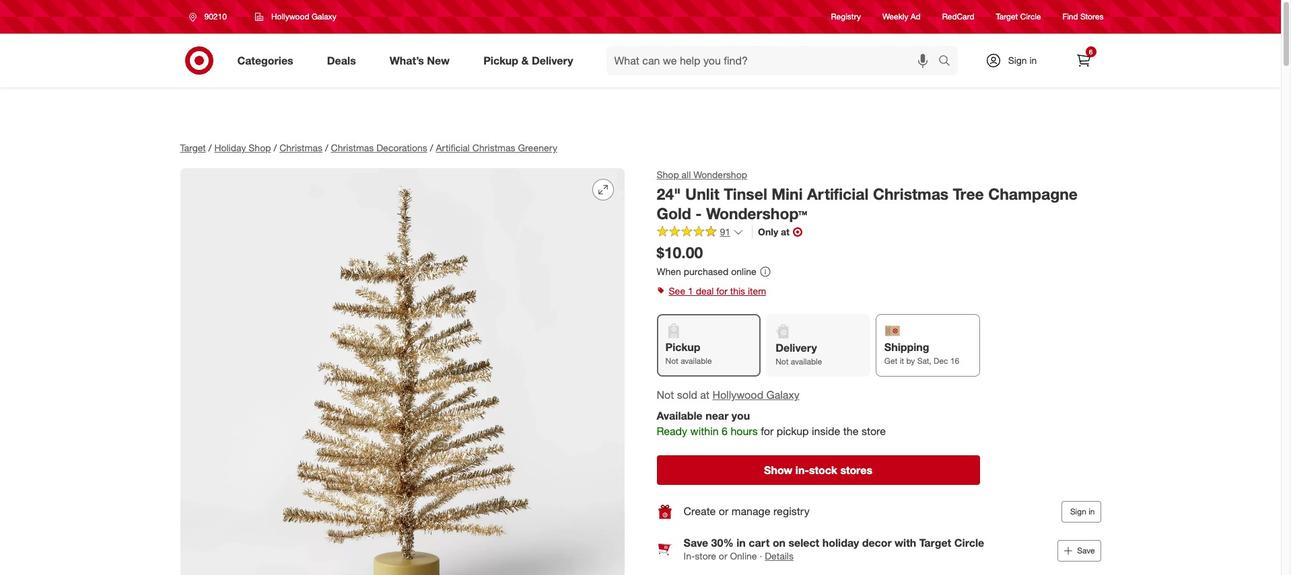 Task type: describe. For each thing, give the bounding box(es) containing it.
show in-stock stores button
[[657, 456, 980, 485]]

2 / from the left
[[274, 142, 277, 153]]

details
[[765, 551, 794, 562]]

only
[[758, 227, 778, 238]]

delivery not available
[[776, 341, 822, 367]]

dec
[[934, 356, 948, 366]]

90210 button
[[180, 5, 241, 29]]

24&#34; unlit tinsel mini artificial christmas tree champagne gold - wondershop&#8482;, 1 of 9 image
[[180, 168, 624, 576]]

show in-stock stores
[[764, 464, 872, 477]]

6 inside available near you ready within 6 hours for pickup inside the store
[[722, 425, 728, 438]]

unlit
[[685, 184, 720, 203]]

get
[[884, 356, 898, 366]]

delivery inside delivery not available
[[776, 341, 817, 355]]

target for target / holiday shop / christmas / christmas decorations / artificial christmas greenery
[[180, 142, 206, 153]]

hollywood galaxy button
[[246, 5, 345, 29]]

wondershop™
[[706, 204, 807, 223]]

holiday
[[822, 536, 859, 550]]

∙
[[760, 551, 762, 562]]

pickup not available
[[665, 341, 712, 366]]

mini
[[772, 184, 803, 203]]

0 horizontal spatial delivery
[[532, 54, 573, 67]]

decorations
[[376, 142, 427, 153]]

1 / from the left
[[209, 142, 212, 153]]

ad
[[911, 12, 921, 22]]

shipping
[[884, 341, 929, 354]]

new
[[427, 54, 450, 67]]

sign in link
[[974, 46, 1058, 75]]

pickup
[[777, 425, 809, 438]]

it
[[900, 356, 904, 366]]

see 1 deal for this item link
[[657, 282, 1101, 301]]

stock
[[809, 464, 837, 477]]

store inside save 30% in cart on select holiday decor with target circle in-store or online ∙ details
[[695, 551, 716, 562]]

target circle link
[[996, 11, 1041, 23]]

1 horizontal spatial galaxy
[[766, 389, 800, 402]]

hollywood inside dropdown button
[[271, 11, 309, 22]]

0 horizontal spatial shop
[[249, 142, 271, 153]]

search button
[[932, 46, 964, 78]]

champagne
[[988, 184, 1078, 203]]

save for save 30% in cart on select holiday decor with target circle in-store or online ∙ details
[[684, 536, 708, 550]]

registry
[[773, 505, 810, 519]]

0 vertical spatial 6
[[1089, 48, 1093, 56]]

24"
[[657, 184, 681, 203]]

online
[[731, 266, 756, 278]]

91 link
[[657, 226, 744, 241]]

within
[[690, 425, 719, 438]]

hollywood galaxy button
[[713, 388, 800, 403]]

30%
[[711, 536, 734, 550]]

shop inside shop all wondershop 24" unlit tinsel mini artificial christmas tree champagne gold - wondershop™
[[657, 169, 679, 180]]

details button
[[765, 550, 794, 563]]

target link
[[180, 142, 206, 153]]

pickup & delivery
[[483, 54, 573, 67]]

target circle
[[996, 12, 1041, 22]]

available
[[657, 409, 703, 423]]

deals
[[327, 54, 356, 67]]

christmas left decorations
[[331, 142, 374, 153]]

available for pickup
[[681, 356, 712, 366]]

artificial christmas greenery link
[[436, 142, 557, 153]]

on
[[773, 536, 786, 550]]

for inside available near you ready within 6 hours for pickup inside the store
[[761, 425, 774, 438]]

create or manage registry
[[684, 505, 810, 519]]

shop all wondershop 24" unlit tinsel mini artificial christmas tree champagne gold - wondershop™
[[657, 169, 1078, 223]]

in-
[[684, 551, 695, 562]]

purchased
[[684, 266, 729, 278]]

store inside available near you ready within 6 hours for pickup inside the store
[[862, 425, 886, 438]]

decor
[[862, 536, 892, 550]]

this
[[730, 286, 745, 297]]

manage
[[732, 505, 770, 519]]

near
[[706, 409, 729, 423]]

only at
[[758, 227, 790, 238]]

target inside save 30% in cart on select holiday decor with target circle in-store or online ∙ details
[[919, 536, 951, 550]]

or inside save 30% in cart on select holiday decor with target circle in-store or online ∙ details
[[719, 551, 727, 562]]

90210
[[204, 11, 227, 22]]

show
[[764, 464, 793, 477]]

weekly ad
[[883, 12, 921, 22]]

0 vertical spatial circle
[[1020, 12, 1041, 22]]

holiday
[[214, 142, 246, 153]]

0 horizontal spatial sign
[[1008, 55, 1027, 66]]

tree
[[953, 184, 984, 203]]

galaxy inside dropdown button
[[312, 11, 336, 22]]

sold
[[677, 389, 697, 402]]

see 1 deal for this item
[[669, 286, 766, 297]]

deal
[[696, 286, 714, 297]]

wondershop
[[694, 169, 747, 180]]

redcard link
[[942, 11, 975, 23]]

save for save
[[1077, 546, 1095, 556]]

with
[[895, 536, 916, 550]]

christmas decorations link
[[331, 142, 427, 153]]

categories link
[[226, 46, 310, 75]]

find stores
[[1063, 12, 1104, 22]]

available near you ready within 6 hours for pickup inside the store
[[657, 409, 886, 438]]

ready
[[657, 425, 687, 438]]



Task type: locate. For each thing, give the bounding box(es) containing it.
in-
[[796, 464, 809, 477]]

pickup left &
[[483, 54, 518, 67]]

16
[[950, 356, 959, 366]]

not up hollywood galaxy button at right
[[776, 357, 789, 367]]

redcard
[[942, 12, 975, 22]]

artificial
[[436, 142, 470, 153], [807, 184, 869, 203]]

not for pickup
[[665, 356, 678, 366]]

available up hollywood galaxy button at right
[[791, 357, 822, 367]]

1 vertical spatial for
[[761, 425, 774, 438]]

holiday shop link
[[214, 142, 271, 153]]

what's
[[390, 54, 424, 67]]

save inside button
[[1077, 546, 1095, 556]]

in inside sign in link
[[1030, 55, 1037, 66]]

0 vertical spatial or
[[719, 505, 729, 519]]

/ right target link
[[209, 142, 212, 153]]

christmas left greenery on the left top
[[472, 142, 515, 153]]

in inside save 30% in cart on select holiday decor with target circle in-store or online ∙ details
[[737, 536, 746, 550]]

galaxy up available near you ready within 6 hours for pickup inside the store
[[766, 389, 800, 402]]

hollywood up categories "link"
[[271, 11, 309, 22]]

1 vertical spatial hollywood
[[713, 389, 764, 402]]

0 vertical spatial galaxy
[[312, 11, 336, 22]]

0 horizontal spatial circle
[[954, 536, 984, 550]]

1 horizontal spatial sign in
[[1070, 507, 1095, 517]]

circle inside save 30% in cart on select holiday decor with target circle in-store or online ∙ details
[[954, 536, 984, 550]]

0 horizontal spatial artificial
[[436, 142, 470, 153]]

sign in
[[1008, 55, 1037, 66], [1070, 507, 1095, 517]]

sign
[[1008, 55, 1027, 66], [1070, 507, 1086, 517]]

pickup inside pickup not available
[[665, 341, 700, 354]]

0 horizontal spatial at
[[700, 389, 710, 402]]

available inside pickup not available
[[681, 356, 712, 366]]

0 horizontal spatial hollywood
[[271, 11, 309, 22]]

for left the this
[[716, 286, 728, 297]]

0 horizontal spatial 6
[[722, 425, 728, 438]]

2 vertical spatial target
[[919, 536, 951, 550]]

3 / from the left
[[325, 142, 328, 153]]

1 vertical spatial in
[[1089, 507, 1095, 517]]

christmas
[[279, 142, 322, 153], [331, 142, 374, 153], [472, 142, 515, 153], [873, 184, 949, 203]]

shop left all
[[657, 169, 679, 180]]

1 horizontal spatial 6
[[1089, 48, 1093, 56]]

the
[[843, 425, 859, 438]]

sign down target circle link
[[1008, 55, 1027, 66]]

store
[[862, 425, 886, 438], [695, 551, 716, 562]]

at right sold
[[700, 389, 710, 402]]

target
[[996, 12, 1018, 22], [180, 142, 206, 153], [919, 536, 951, 550]]

shipping get it by sat, dec 16
[[884, 341, 959, 366]]

2 vertical spatial in
[[737, 536, 746, 550]]

you
[[732, 409, 750, 423]]

delivery up hollywood galaxy button at right
[[776, 341, 817, 355]]

sign in button
[[1062, 501, 1101, 523]]

create
[[684, 505, 716, 519]]

sat,
[[917, 356, 931, 366]]

0 horizontal spatial galaxy
[[312, 11, 336, 22]]

not inside pickup not available
[[665, 356, 678, 366]]

save down the sign in button
[[1077, 546, 1095, 556]]

/ right decorations
[[430, 142, 433, 153]]

0 vertical spatial shop
[[249, 142, 271, 153]]

galaxy
[[312, 11, 336, 22], [766, 389, 800, 402]]

sign in down target circle link
[[1008, 55, 1037, 66]]

hollywood up you at the bottom of the page
[[713, 389, 764, 402]]

in up save button
[[1089, 507, 1095, 517]]

0 vertical spatial sign
[[1008, 55, 1027, 66]]

delivery right &
[[532, 54, 573, 67]]

6 link
[[1069, 46, 1098, 75]]

0 horizontal spatial for
[[716, 286, 728, 297]]

target right 'with'
[[919, 536, 951, 550]]

in inside the sign in button
[[1089, 507, 1095, 517]]

save up in-
[[684, 536, 708, 550]]

0 vertical spatial delivery
[[532, 54, 573, 67]]

not up sold
[[665, 356, 678, 366]]

what's new link
[[378, 46, 467, 75]]

1 vertical spatial delivery
[[776, 341, 817, 355]]

in
[[1030, 55, 1037, 66], [1089, 507, 1095, 517], [737, 536, 746, 550]]

not sold at hollywood galaxy
[[657, 389, 800, 402]]

by
[[906, 356, 915, 366]]

galaxy up deals
[[312, 11, 336, 22]]

1 horizontal spatial shop
[[657, 169, 679, 180]]

0 vertical spatial store
[[862, 425, 886, 438]]

search
[[932, 55, 964, 68]]

artificial inside shop all wondershop 24" unlit tinsel mini artificial christmas tree champagne gold - wondershop™
[[807, 184, 869, 203]]

1 vertical spatial shop
[[657, 169, 679, 180]]

1 vertical spatial sign in
[[1070, 507, 1095, 517]]

/ left christmas link at top
[[274, 142, 277, 153]]

hollywood galaxy
[[271, 11, 336, 22]]

What can we help you find? suggestions appear below search field
[[606, 46, 941, 75]]

0 horizontal spatial in
[[737, 536, 746, 550]]

pickup
[[483, 54, 518, 67], [665, 341, 700, 354]]

see
[[669, 286, 685, 297]]

0 vertical spatial in
[[1030, 55, 1037, 66]]

christmas left tree
[[873, 184, 949, 203]]

-
[[696, 204, 702, 223]]

available up sold
[[681, 356, 712, 366]]

not inside delivery not available
[[776, 357, 789, 367]]

select
[[789, 536, 819, 550]]

1 horizontal spatial save
[[1077, 546, 1095, 556]]

find stores link
[[1063, 11, 1104, 23]]

stores
[[1080, 12, 1104, 22]]

&
[[521, 54, 529, 67]]

0 vertical spatial target
[[996, 12, 1018, 22]]

christmas right the holiday shop link
[[279, 142, 322, 153]]

/ right christmas link at top
[[325, 142, 328, 153]]

shop right the holiday
[[249, 142, 271, 153]]

1 vertical spatial target
[[180, 142, 206, 153]]

greenery
[[518, 142, 557, 153]]

sign in inside button
[[1070, 507, 1095, 517]]

what's new
[[390, 54, 450, 67]]

not
[[665, 356, 678, 366], [776, 357, 789, 367], [657, 389, 674, 402]]

for right hours
[[761, 425, 774, 438]]

sign in up save button
[[1070, 507, 1095, 517]]

hours
[[731, 425, 758, 438]]

target left the holiday
[[180, 142, 206, 153]]

0 vertical spatial sign in
[[1008, 55, 1037, 66]]

1 vertical spatial artificial
[[807, 184, 869, 203]]

1 vertical spatial sign
[[1070, 507, 1086, 517]]

pickup inside "pickup & delivery" link
[[483, 54, 518, 67]]

cart
[[749, 536, 770, 550]]

stores
[[840, 464, 872, 477]]

for
[[716, 286, 728, 297], [761, 425, 774, 438]]

weekly
[[883, 12, 908, 22]]

shop
[[249, 142, 271, 153], [657, 169, 679, 180]]

at right only
[[781, 227, 790, 238]]

0 horizontal spatial store
[[695, 551, 716, 562]]

not for delivery
[[776, 357, 789, 367]]

6 down near
[[722, 425, 728, 438]]

target for target circle
[[996, 12, 1018, 22]]

0 horizontal spatial target
[[180, 142, 206, 153]]

available inside delivery not available
[[791, 357, 822, 367]]

1 horizontal spatial in
[[1030, 55, 1037, 66]]

1 horizontal spatial at
[[781, 227, 790, 238]]

available
[[681, 356, 712, 366], [791, 357, 822, 367]]

0 vertical spatial artificial
[[436, 142, 470, 153]]

store right the on the bottom right of the page
[[862, 425, 886, 438]]

christmas link
[[279, 142, 322, 153]]

gold
[[657, 204, 691, 223]]

christmas inside shop all wondershop 24" unlit tinsel mini artificial christmas tree champagne gold - wondershop™
[[873, 184, 949, 203]]

circle left the find
[[1020, 12, 1041, 22]]

available for delivery
[[791, 357, 822, 367]]

artificial right the mini
[[807, 184, 869, 203]]

1 vertical spatial store
[[695, 551, 716, 562]]

0 vertical spatial pickup
[[483, 54, 518, 67]]

pickup & delivery link
[[472, 46, 590, 75]]

pickup for not
[[665, 341, 700, 354]]

at
[[781, 227, 790, 238], [700, 389, 710, 402]]

1 vertical spatial 6
[[722, 425, 728, 438]]

0 horizontal spatial available
[[681, 356, 712, 366]]

registry
[[831, 12, 861, 22]]

0 vertical spatial at
[[781, 227, 790, 238]]

0 vertical spatial for
[[716, 286, 728, 297]]

1 horizontal spatial sign
[[1070, 507, 1086, 517]]

deals link
[[316, 46, 373, 75]]

artificial right decorations
[[436, 142, 470, 153]]

4 / from the left
[[430, 142, 433, 153]]

1 horizontal spatial pickup
[[665, 341, 700, 354]]

91
[[720, 227, 730, 238]]

target / holiday shop / christmas / christmas decorations / artificial christmas greenery
[[180, 142, 557, 153]]

1 vertical spatial at
[[700, 389, 710, 402]]

not left sold
[[657, 389, 674, 402]]

6 down stores
[[1089, 48, 1093, 56]]

0 vertical spatial hollywood
[[271, 11, 309, 22]]

0 horizontal spatial save
[[684, 536, 708, 550]]

in down target circle link
[[1030, 55, 1037, 66]]

1 vertical spatial or
[[719, 551, 727, 562]]

1 horizontal spatial target
[[919, 536, 951, 550]]

tinsel
[[724, 184, 767, 203]]

1 horizontal spatial delivery
[[776, 341, 817, 355]]

2 horizontal spatial target
[[996, 12, 1018, 22]]

1 vertical spatial pickup
[[665, 341, 700, 354]]

item
[[748, 286, 766, 297]]

1 horizontal spatial artificial
[[807, 184, 869, 203]]

circle right 'with'
[[954, 536, 984, 550]]

save button
[[1058, 540, 1101, 562]]

in up online
[[737, 536, 746, 550]]

or down 30%
[[719, 551, 727, 562]]

store down 30%
[[695, 551, 716, 562]]

1
[[688, 286, 693, 297]]

1 horizontal spatial hollywood
[[713, 389, 764, 402]]

1 horizontal spatial for
[[761, 425, 774, 438]]

sign inside button
[[1070, 507, 1086, 517]]

1 horizontal spatial store
[[862, 425, 886, 438]]

2 horizontal spatial in
[[1089, 507, 1095, 517]]

when
[[657, 266, 681, 278]]

sign up save button
[[1070, 507, 1086, 517]]

target up sign in link
[[996, 12, 1018, 22]]

1 vertical spatial galaxy
[[766, 389, 800, 402]]

save inside save 30% in cart on select holiday decor with target circle in-store or online ∙ details
[[684, 536, 708, 550]]

or right create
[[719, 505, 729, 519]]

registry link
[[831, 11, 861, 23]]

pickup up sold
[[665, 341, 700, 354]]

find
[[1063, 12, 1078, 22]]

inside
[[812, 425, 840, 438]]

1 horizontal spatial available
[[791, 357, 822, 367]]

2 or from the top
[[719, 551, 727, 562]]

0 horizontal spatial sign in
[[1008, 55, 1037, 66]]

1 or from the top
[[719, 505, 729, 519]]

pickup for &
[[483, 54, 518, 67]]

1 horizontal spatial circle
[[1020, 12, 1041, 22]]

0 horizontal spatial pickup
[[483, 54, 518, 67]]

target inside target circle link
[[996, 12, 1018, 22]]

weekly ad link
[[883, 11, 921, 23]]

online
[[730, 551, 757, 562]]

circle
[[1020, 12, 1041, 22], [954, 536, 984, 550]]

save
[[684, 536, 708, 550], [1077, 546, 1095, 556]]

1 vertical spatial circle
[[954, 536, 984, 550]]



Task type: vqa. For each thing, say whether or not it's contained in the screenshot.
Sign in inside button
yes



